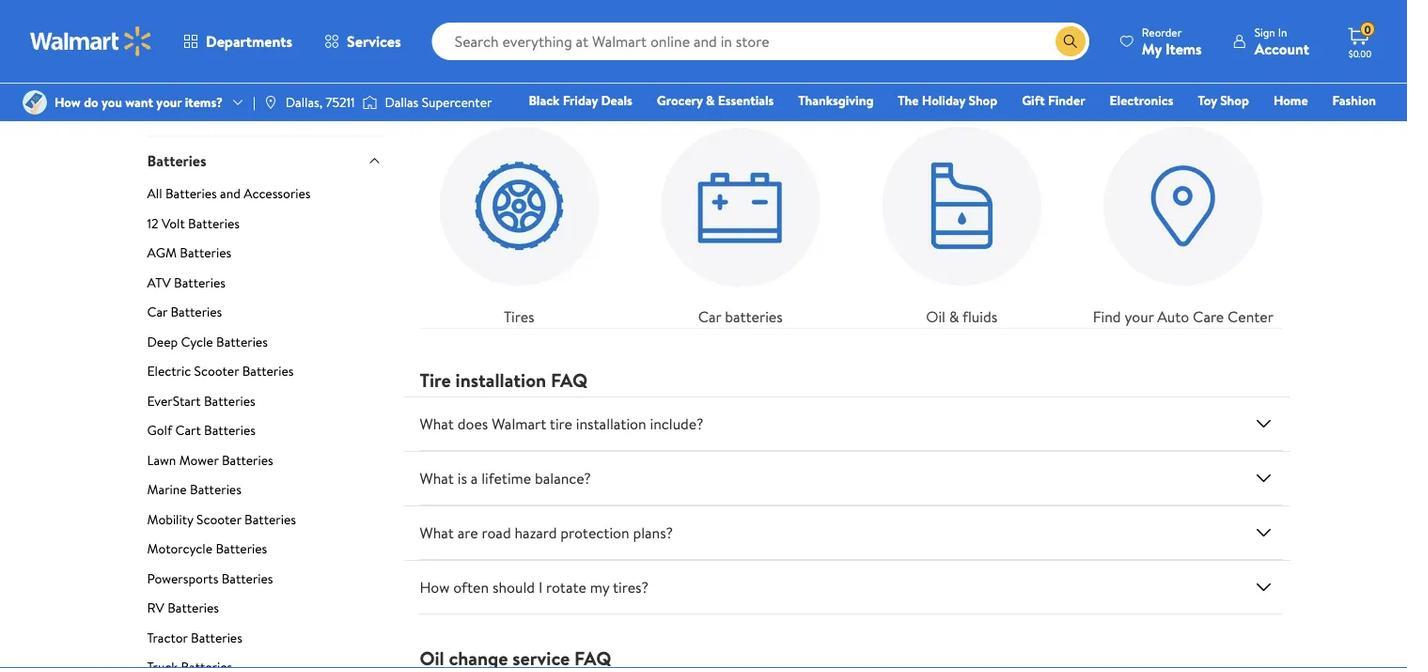 Task type: describe. For each thing, give the bounding box(es) containing it.
electric
[[147, 362, 191, 380]]

home
[[1274, 91, 1308, 110]]

find
[[1093, 307, 1121, 327]]

0 horizontal spatial a
[[471, 468, 478, 489]]

1 see from the left
[[746, 8, 767, 26]]

auto parts & accessories
[[147, 40, 351, 66]]

cart
[[175, 421, 201, 439]]

auto inside list
[[1158, 307, 1190, 327]]

|
[[253, 93, 256, 111]]

oil
[[926, 307, 946, 327]]

i
[[539, 577, 543, 598]]

batteries down car batteries link
[[216, 332, 268, 351]]

toy shop link
[[1190, 90, 1258, 110]]

registry
[[1160, 118, 1208, 136]]

how for how do you want your items?
[[55, 93, 81, 111]]

reorder my items
[[1142, 24, 1202, 59]]

lawn mower batteries
[[147, 451, 273, 469]]

atv batteries
[[147, 273, 226, 291]]

book
[[451, 8, 480, 26]]

all batteries and accessories
[[147, 184, 311, 203]]

1 vertical spatial your
[[1125, 307, 1154, 327]]

walmart+ link
[[1312, 117, 1385, 137]]

the holiday shop link
[[890, 90, 1006, 110]]

balance?
[[535, 468, 591, 489]]

fashion link
[[1324, 90, 1385, 110]]

volt
[[162, 214, 185, 232]]

everstart batteries link
[[147, 392, 382, 417]]

golf cart batteries link
[[147, 421, 382, 447]]

deep
[[147, 332, 178, 351]]

batteries up tractor batteries
[[168, 599, 219, 617]]

batteries down golf cart batteries 'link'
[[222, 451, 273, 469]]

sign in account
[[1255, 24, 1310, 59]]

marine
[[147, 480, 187, 499]]

home link
[[1265, 90, 1317, 110]]

tires link
[[420, 107, 619, 328]]

black
[[529, 91, 560, 110]]

you
[[102, 93, 122, 111]]

holiday
[[922, 91, 966, 110]]

motorcycle batteries
[[147, 540, 267, 558]]

what does walmart tire installation include?
[[420, 414, 704, 435]]

atv batteries link
[[147, 273, 382, 299]]

mower
[[179, 451, 219, 469]]

2 see services link from the left
[[1010, 0, 1283, 31]]

batteries down the all batteries and accessories
[[188, 214, 240, 232]]

how often should i rotate my tires?
[[420, 577, 649, 598]]

walmart
[[492, 414, 546, 435]]

search icon image
[[1063, 34, 1078, 49]]

rotate
[[546, 577, 587, 598]]

electronics
[[1110, 91, 1174, 110]]

find your auto care center
[[1093, 307, 1274, 327]]

Walmart Site-Wide search field
[[432, 23, 1090, 60]]

black friday deals
[[529, 91, 633, 110]]

2 see services list item from the left
[[999, 0, 1294, 46]]

what are road hazard protection plans? image
[[1253, 522, 1275, 545]]

car batteries
[[698, 307, 783, 327]]

batteries down the marine batteries link
[[245, 510, 296, 528]]

oil & fluids link
[[863, 107, 1061, 328]]

electric scooter batteries link
[[147, 362, 382, 388]]

how do you want your items?
[[55, 93, 223, 111]]

cycle
[[181, 332, 213, 351]]

grocery & essentials link
[[649, 90, 783, 110]]

agm batteries
[[147, 243, 231, 262]]

thanksgiving
[[799, 91, 874, 110]]

the holiday shop
[[898, 91, 998, 110]]

one
[[1232, 118, 1261, 136]]

agm batteries link
[[147, 243, 382, 269]]

how often should i rotate my tires? image
[[1253, 577, 1275, 599]]

book a service
[[451, 8, 533, 26]]

0 horizontal spatial installation
[[456, 367, 546, 393]]

all
[[147, 184, 162, 203]]

car batteries link
[[641, 107, 840, 328]]

powersports batteries link
[[147, 569, 382, 595]]

tires
[[504, 307, 535, 327]]

services for second see services link from right
[[770, 8, 815, 26]]

everstart
[[147, 392, 201, 410]]

shop inside toy shop link
[[1220, 91, 1249, 110]]

by
[[466, 67, 485, 93]]

sign
[[1255, 24, 1276, 40]]

rv batteries link
[[147, 599, 382, 625]]

my
[[1142, 38, 1162, 59]]

should
[[493, 577, 535, 598]]

0 vertical spatial your
[[156, 93, 182, 111]]

Search search field
[[432, 23, 1090, 60]]

12
[[147, 214, 158, 232]]

fashion
[[1333, 91, 1376, 110]]

and
[[220, 184, 241, 203]]

one debit
[[1232, 118, 1296, 136]]

services
[[347, 31, 401, 52]]

service
[[493, 8, 533, 26]]

what for what does walmart tire installation include?
[[420, 414, 454, 435]]

batteries inside dropdown button
[[147, 150, 206, 171]]

golf
[[147, 421, 172, 439]]

lawn
[[147, 451, 176, 469]]

75211
[[326, 93, 355, 111]]

services for first see services link from the right
[[1065, 8, 1111, 26]]

batteries down motorcycle batteries link
[[222, 569, 273, 588]]

lawn mower batteries link
[[147, 451, 382, 477]]

shop by category
[[420, 67, 562, 93]]

what for what are road hazard protection plans?
[[420, 523, 454, 544]]

thanksgiving link
[[790, 90, 882, 110]]



Task type: vqa. For each thing, say whether or not it's contained in the screenshot.
when
no



Task type: locate. For each thing, give the bounding box(es) containing it.
tire
[[550, 414, 573, 435]]

0 horizontal spatial services
[[770, 8, 815, 26]]

0 horizontal spatial see services link
[[715, 0, 988, 31]]

& inside list
[[949, 307, 959, 327]]

1 vertical spatial auto
[[1158, 307, 1190, 327]]

0 vertical spatial &
[[238, 40, 251, 66]]

installation right 'tire'
[[576, 414, 647, 435]]

the
[[898, 91, 919, 110]]

 image right 75211
[[362, 93, 377, 112]]

0 horizontal spatial how
[[55, 93, 81, 111]]

shop
[[420, 67, 461, 93], [969, 91, 998, 110], [1220, 91, 1249, 110]]

are
[[458, 523, 478, 544]]

rv
[[147, 599, 164, 617]]

how left often
[[420, 577, 450, 598]]

0 horizontal spatial auto
[[147, 40, 187, 66]]

hazard
[[515, 523, 557, 544]]

marine batteries
[[147, 480, 242, 499]]

what for what is a lifetime balance?
[[420, 468, 454, 489]]

supercenter
[[422, 93, 492, 111]]

batteries down 12 volt batteries
[[180, 243, 231, 262]]

everstart batteries
[[147, 392, 256, 410]]

account
[[1255, 38, 1310, 59]]

2 horizontal spatial &
[[949, 307, 959, 327]]

1 horizontal spatial see services
[[1041, 8, 1111, 26]]

0
[[1365, 21, 1371, 37]]

1 horizontal spatial your
[[1125, 307, 1154, 327]]

1 what from the top
[[420, 414, 454, 435]]

services button
[[308, 19, 417, 64]]

parts
[[192, 40, 234, 66]]

one debit link
[[1224, 117, 1304, 137]]

1 vertical spatial a
[[471, 468, 478, 489]]

0 vertical spatial accessories
[[255, 40, 351, 66]]

golf cart batteries
[[147, 421, 256, 439]]

0 vertical spatial scooter
[[194, 362, 239, 380]]

1 horizontal spatial how
[[420, 577, 450, 598]]

 image for dallas, 75211
[[263, 95, 278, 110]]

scooter for mobility
[[197, 510, 241, 528]]

auto left parts at the left of the page
[[147, 40, 187, 66]]

0 horizontal spatial shop
[[420, 67, 461, 93]]

2 see services from the left
[[1041, 8, 1111, 26]]

accessories for auto parts & accessories
[[255, 40, 351, 66]]

what is a lifetime balance?
[[420, 468, 591, 489]]

 image
[[362, 93, 377, 112], [263, 95, 278, 110]]

0 vertical spatial auto
[[147, 40, 187, 66]]

often
[[453, 577, 489, 598]]

$0.00
[[1349, 47, 1372, 60]]

batteries up lawn mower batteries
[[204, 421, 256, 439]]

accessories up dallas,
[[255, 40, 351, 66]]

car batteries
[[147, 303, 222, 321]]

registry link
[[1151, 117, 1216, 137]]

car for car batteries
[[698, 307, 721, 327]]

motorcycle batteries link
[[147, 540, 382, 565]]

agm
[[147, 243, 177, 262]]

1 horizontal spatial services
[[1065, 8, 1111, 26]]

0 vertical spatial list
[[409, 0, 1294, 46]]

0 horizontal spatial see services
[[746, 8, 815, 26]]

fashion registry
[[1160, 91, 1376, 136]]

batteries up 12 volt batteries
[[165, 184, 217, 203]]

2 what from the top
[[420, 468, 454, 489]]

items?
[[185, 93, 223, 111]]

scooter for electric
[[194, 362, 239, 380]]

batteries down the mobility scooter batteries link
[[216, 540, 267, 558]]

1 vertical spatial &
[[706, 91, 715, 110]]

scooter down "deep cycle batteries"
[[194, 362, 239, 380]]

2 services from the left
[[1065, 8, 1111, 26]]

1 horizontal spatial  image
[[362, 93, 377, 112]]

see services link up thanksgiving link
[[715, 0, 988, 31]]

see services up essentials
[[746, 8, 815, 26]]

installation
[[456, 367, 546, 393], [576, 414, 647, 435]]

1 services from the left
[[770, 8, 815, 26]]

what left is
[[420, 468, 454, 489]]

1 horizontal spatial a
[[483, 8, 489, 26]]

car for car batteries
[[147, 303, 167, 321]]

a inside list item
[[483, 8, 489, 26]]

do
[[84, 93, 98, 111]]

atv
[[147, 273, 171, 291]]

walmart+
[[1320, 118, 1376, 136]]

motorcycle
[[147, 540, 213, 558]]

book a service list item
[[409, 0, 704, 46]]

your right find
[[1125, 307, 1154, 327]]

a right is
[[471, 468, 478, 489]]

lifetime
[[481, 468, 531, 489]]

car down atv
[[147, 303, 167, 321]]

shop right holiday at the top right
[[969, 91, 998, 110]]

car
[[147, 303, 167, 321], [698, 307, 721, 327]]

deep cycle batteries
[[147, 332, 268, 351]]

how left do
[[55, 93, 81, 111]]

auto
[[147, 40, 187, 66], [1158, 307, 1190, 327]]

0 horizontal spatial car
[[147, 303, 167, 321]]

0 horizontal spatial your
[[156, 93, 182, 111]]

1 see services link from the left
[[715, 0, 988, 31]]

see services list item up electronics
[[999, 0, 1294, 46]]

car inside car batteries link
[[698, 307, 721, 327]]

&
[[238, 40, 251, 66], [706, 91, 715, 110], [949, 307, 959, 327]]

0 vertical spatial what
[[420, 414, 454, 435]]

see services list item
[[704, 0, 999, 46], [999, 0, 1294, 46]]

electronics link
[[1101, 90, 1182, 110]]

what does walmart tire installation include? image
[[1253, 413, 1275, 436]]

deals
[[601, 91, 633, 110]]

batteries up cycle
[[171, 303, 222, 321]]

0 horizontal spatial &
[[238, 40, 251, 66]]

0 vertical spatial installation
[[456, 367, 546, 393]]

scooter up motorcycle batteries at the left bottom of page
[[197, 510, 241, 528]]

see up essentials
[[746, 8, 767, 26]]

1 horizontal spatial see services link
[[1010, 0, 1283, 31]]

1 horizontal spatial &
[[706, 91, 715, 110]]

 image for dallas supercenter
[[362, 93, 377, 112]]

& for grocery & essentials
[[706, 91, 715, 110]]

batteries
[[725, 307, 783, 327]]

1 vertical spatial scooter
[[197, 510, 241, 528]]

toy
[[1198, 91, 1217, 110]]

how for how often should i rotate my tires?
[[420, 577, 450, 598]]

shop right toy on the top of page
[[1220, 91, 1249, 110]]

powersports batteries
[[147, 569, 273, 588]]

tire
[[420, 367, 451, 393]]

1 vertical spatial what
[[420, 468, 454, 489]]

a
[[483, 8, 489, 26], [471, 468, 478, 489]]

tractor batteries link
[[147, 628, 382, 654]]

batteries up all
[[147, 150, 206, 171]]

grocery
[[657, 91, 703, 110]]

auto left care
[[1158, 307, 1190, 327]]

batteries down agm batteries
[[174, 273, 226, 291]]

accessories for all batteries and accessories
[[244, 184, 311, 203]]

gift finder
[[1022, 91, 1085, 110]]

your right want
[[156, 93, 182, 111]]

deep cycle batteries link
[[147, 332, 382, 358]]

1 vertical spatial installation
[[576, 414, 647, 435]]

1 horizontal spatial shop
[[969, 91, 998, 110]]

care
[[1193, 307, 1224, 327]]

 image right |
[[263, 95, 278, 110]]

gift
[[1022, 91, 1045, 110]]

departments
[[206, 31, 292, 52]]

mobility
[[147, 510, 193, 528]]

0 vertical spatial a
[[483, 8, 489, 26]]

my
[[590, 577, 610, 598]]

batteries button
[[147, 136, 382, 184]]

accessories inside 'link'
[[244, 184, 311, 203]]

batteries down "deep cycle batteries" link
[[242, 362, 294, 380]]

1 horizontal spatial see
[[1041, 8, 1062, 26]]

list
[[409, 0, 1294, 46], [409, 92, 1294, 328]]

find your auto care center link
[[1084, 107, 1283, 328]]

3 what from the top
[[420, 523, 454, 544]]

0 horizontal spatial  image
[[263, 95, 278, 110]]

see up gift finder link
[[1041, 8, 1062, 26]]

0 vertical spatial how
[[55, 93, 81, 111]]

2 vertical spatial &
[[949, 307, 959, 327]]

batteries down lawn mower batteries
[[190, 480, 242, 499]]

list containing tires
[[409, 92, 1294, 328]]

toy shop
[[1198, 91, 1249, 110]]

a right the book
[[483, 8, 489, 26]]

2 list from the top
[[409, 92, 1294, 328]]

what
[[420, 414, 454, 435], [420, 468, 454, 489], [420, 523, 454, 544]]

include?
[[650, 414, 704, 435]]

batteries down rv batteries
[[191, 628, 242, 647]]

1 horizontal spatial installation
[[576, 414, 647, 435]]

car inside car batteries link
[[147, 303, 167, 321]]

list containing book a service
[[409, 0, 1294, 46]]

want
[[125, 93, 153, 111]]

1 vertical spatial list
[[409, 92, 1294, 328]]

departments button
[[167, 19, 308, 64]]

12 volt batteries
[[147, 214, 240, 232]]

powersports
[[147, 569, 218, 588]]

0 horizontal spatial see
[[746, 8, 767, 26]]

 image
[[23, 90, 47, 115]]

road
[[482, 523, 511, 544]]

plans?
[[633, 523, 673, 544]]

accessories up 12 volt batteries link
[[244, 184, 311, 203]]

finder
[[1048, 91, 1085, 110]]

1 horizontal spatial auto
[[1158, 307, 1190, 327]]

protection
[[561, 523, 630, 544]]

1 vertical spatial accessories
[[244, 184, 311, 203]]

& for oil & fluids
[[949, 307, 959, 327]]

mobility scooter batteries link
[[147, 510, 382, 536]]

& right parts at the left of the page
[[238, 40, 251, 66]]

shop left by
[[420, 67, 461, 93]]

1 see services from the left
[[746, 8, 815, 26]]

walmart image
[[30, 26, 152, 56]]

batteries down electric scooter batteries
[[204, 392, 256, 410]]

debit
[[1264, 118, 1296, 136]]

see services list item up thanksgiving
[[704, 0, 999, 46]]

car left batteries
[[698, 307, 721, 327]]

12 volt batteries link
[[147, 214, 382, 240]]

1 see services list item from the left
[[704, 0, 999, 46]]

mobility scooter batteries
[[147, 510, 296, 528]]

reorder
[[1142, 24, 1182, 40]]

& right the grocery
[[706, 91, 715, 110]]

what left are
[[420, 523, 454, 544]]

1 list from the top
[[409, 0, 1294, 46]]

see services link up my
[[1010, 0, 1283, 31]]

& right 'oil'
[[949, 307, 959, 327]]

what left does
[[420, 414, 454, 435]]

1 horizontal spatial car
[[698, 307, 721, 327]]

batteries
[[147, 150, 206, 171], [165, 184, 217, 203], [188, 214, 240, 232], [180, 243, 231, 262], [174, 273, 226, 291], [171, 303, 222, 321], [216, 332, 268, 351], [242, 362, 294, 380], [204, 392, 256, 410], [204, 421, 256, 439], [222, 451, 273, 469], [190, 480, 242, 499], [245, 510, 296, 528], [216, 540, 267, 558], [222, 569, 273, 588], [168, 599, 219, 617], [191, 628, 242, 647]]

2 vertical spatial what
[[420, 523, 454, 544]]

shop inside the holiday shop link
[[969, 91, 998, 110]]

1 vertical spatial how
[[420, 577, 450, 598]]

installation up walmart
[[456, 367, 546, 393]]

2 horizontal spatial shop
[[1220, 91, 1249, 110]]

see services up "search icon" in the top of the page
[[1041, 8, 1111, 26]]

2 see from the left
[[1041, 8, 1062, 26]]

is
[[458, 468, 467, 489]]

what is a lifetime balance? image
[[1253, 467, 1275, 490]]



